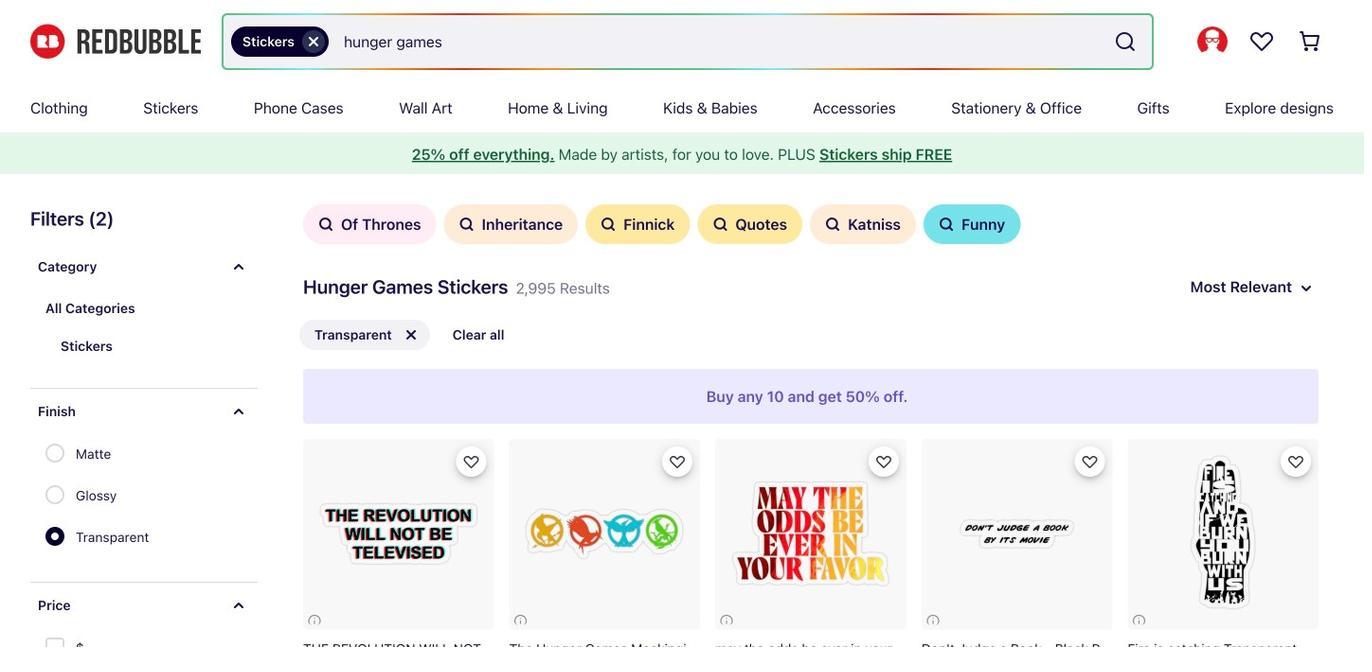 Task type: locate. For each thing, give the bounding box(es) containing it.
may the odds be ever in your favour transparent sticker image
[[715, 440, 906, 630]]

1 menu item from the left
[[30, 83, 88, 133]]

2 menu item from the left
[[143, 83, 198, 133]]

Search term search field
[[329, 15, 1106, 68]]

2,995 results element
[[0, 193, 1364, 648]]

menu bar
[[30, 83, 1334, 133]]

None radio
[[45, 444, 64, 463], [45, 486, 64, 505], [45, 528, 64, 547], [45, 444, 64, 463], [45, 486, 64, 505], [45, 528, 64, 547]]

None field
[[224, 15, 1152, 68]]

3 menu item from the left
[[254, 83, 343, 133]]

fire is catching transparent sticker image
[[1128, 440, 1319, 630]]

4 menu item from the left
[[399, 83, 452, 133]]

None checkbox
[[45, 638, 68, 648]]

9 menu item from the left
[[1137, 83, 1170, 133]]

menu item
[[30, 83, 88, 133], [143, 83, 198, 133], [254, 83, 343, 133], [399, 83, 452, 133], [508, 83, 608, 133], [663, 83, 758, 133], [813, 83, 896, 133], [951, 83, 1082, 133], [1137, 83, 1170, 133], [1225, 83, 1334, 133]]

10 menu item from the left
[[1225, 83, 1334, 133]]



Task type: describe. For each thing, give the bounding box(es) containing it.
the hunger games mockingjay logos transparent sticker image
[[509, 440, 700, 630]]

none checkbox inside 2,995 results element
[[45, 638, 68, 648]]

8 menu item from the left
[[951, 83, 1082, 133]]

don't judge a book - black print transparent sticker image
[[921, 440, 1112, 630]]

finish option group
[[45, 435, 160, 560]]

6 menu item from the left
[[663, 83, 758, 133]]

7 menu item from the left
[[813, 83, 896, 133]]

the revolution will not be televised transparent sticker image
[[303, 440, 494, 630]]

5 menu item from the left
[[508, 83, 608, 133]]



Task type: vqa. For each thing, say whether or not it's contained in the screenshot.
menu item
yes



